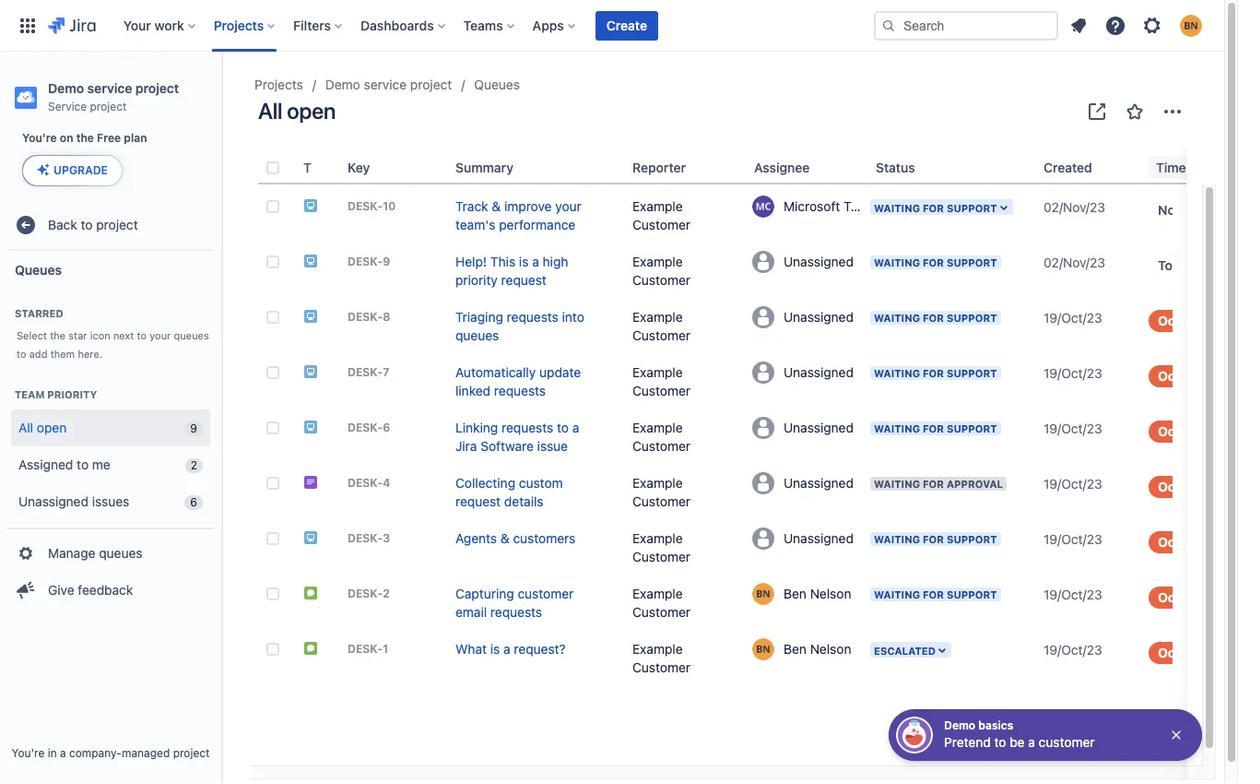 Task type: describe. For each thing, give the bounding box(es) containing it.
request inside help! this is a high priority request
[[502, 272, 547, 288]]

01:29 for what is a request?
[[1204, 645, 1239, 661]]

projects button
[[208, 11, 282, 40]]

automatically update linked requests
[[456, 364, 581, 399]]

unassigned issues
[[18, 493, 129, 509]]

manage queues button
[[7, 535, 214, 572]]

19/oct/23 for agents & customers
[[1044, 531, 1103, 547]]

a left request?
[[504, 641, 511, 657]]

customer for collecting custom request details
[[633, 494, 691, 509]]

your profile and settings image
[[1181, 14, 1203, 36]]

- for collecting custom request details
[[378, 476, 383, 490]]

capturing customer email requests link
[[456, 586, 574, 620]]

what is a request? link
[[456, 641, 566, 657]]

linked
[[456, 383, 491, 399]]

basics
[[979, 719, 1014, 732]]

0 vertical spatial the
[[76, 131, 94, 145]]

example customer for track & improve your team's performance
[[633, 198, 691, 232]]

to inside button
[[1190, 160, 1203, 175]]

filters button
[[288, 11, 350, 40]]

update
[[540, 364, 581, 380]]

request?
[[514, 641, 566, 657]]

manage queues
[[48, 545, 143, 560]]

banner containing your work
[[0, 0, 1225, 52]]

ben nelson for capturing customer email requests
[[784, 586, 852, 602]]

example customer for capturing customer email requests
[[633, 586, 691, 620]]

create
[[607, 17, 648, 33]]

collecting
[[456, 475, 516, 491]]

example customer for help! this is a high priority request
[[633, 254, 691, 288]]

example for linking requests to a jira software issue
[[633, 420, 683, 435]]

assigned to me
[[18, 456, 110, 472]]

you're for you're on the free plan
[[22, 131, 57, 145]]

03:39
[[1204, 313, 1239, 328]]

01:29 for automatically update linked requests
[[1204, 368, 1239, 384]]

example for automatically update linked requests
[[633, 364, 683, 380]]

plan
[[124, 131, 147, 145]]

19/oct/23 for automatically update linked requests
[[1044, 365, 1103, 381]]

managed
[[122, 746, 170, 760]]

a request that follows itsm workflows. image for capturing customer email requests
[[303, 585, 318, 600]]

desk for capturing
[[348, 587, 378, 601]]

unassigned for linking requests to a jira software issue
[[784, 420, 854, 436]]

customer for triaging requests into queues
[[633, 327, 691, 343]]

oct 23 01:29 for agents & customers
[[1159, 534, 1239, 550]]

ben nelson button for capturing customer email requests
[[747, 579, 869, 609]]

nelson for capturing customer email requests
[[811, 586, 852, 602]]

back
[[48, 216, 77, 232]]

triaging requests into queues
[[456, 309, 585, 343]]

desk for automatically
[[348, 365, 378, 379]]

automatically
[[456, 364, 536, 380]]

project for demo service project
[[410, 77, 452, 92]]

23 for what is a request?
[[1185, 645, 1201, 661]]

dashboards button
[[355, 11, 453, 40]]

t button
[[296, 157, 312, 179]]

11:50
[[1206, 202, 1239, 218]]

0 vertical spatial queues
[[474, 77, 520, 92]]

actions image
[[1162, 101, 1184, 123]]

linking
[[456, 420, 498, 435]]

oct 23 01:29 for automatically update linked requests
[[1159, 368, 1239, 384]]

help!
[[456, 254, 487, 269]]

demo for demo basics pretend to be a customer
[[945, 719, 976, 732]]

upgrade button
[[23, 156, 122, 185]]

notifications image
[[1068, 14, 1090, 36]]

a right in
[[60, 746, 66, 760]]

unassigned button for collecting custom request details
[[747, 469, 869, 498]]

software
[[481, 438, 534, 454]]

apps button
[[527, 11, 583, 40]]

next
[[113, 329, 134, 341]]

desk - 10
[[348, 199, 396, 213]]

resolu
[[1206, 160, 1239, 175]]

desk for triaging
[[348, 310, 378, 324]]

example for what is a request?
[[633, 641, 683, 657]]

projects link
[[255, 74, 303, 96]]

23 for linking requests to a jira software issue
[[1185, 423, 1201, 439]]

01:47
[[1199, 257, 1234, 273]]

a inside help! this is a high priority request
[[532, 254, 539, 269]]

your inside select the star icon next to your queues to add them here.
[[150, 329, 171, 341]]

oct for triaging requests into queues
[[1159, 313, 1181, 328]]

an it problem or question. image for priority
[[303, 253, 318, 268]]

close image
[[1170, 728, 1184, 743]]

desk for agents
[[348, 531, 378, 545]]

what
[[456, 641, 487, 657]]

unassigned for automatically update linked requests
[[784, 365, 854, 380]]

19/oct/23 for collecting custom request details
[[1044, 476, 1103, 492]]

01:29 for linking requests to a jira software issue
[[1204, 423, 1239, 439]]

1 horizontal spatial 6
[[383, 421, 390, 434]]

give feedback
[[48, 582, 133, 597]]

requests inside 'linking requests to a jira software issue'
[[502, 420, 554, 435]]

unassigned button for automatically update linked requests
[[747, 358, 869, 387]]

upgrade
[[54, 163, 108, 177]]

- for agents & customers
[[378, 531, 383, 545]]

9 inside team priority group
[[190, 422, 197, 435]]

service for demo service project service project
[[87, 80, 132, 96]]

to left add
[[17, 348, 26, 360]]

t
[[303, 160, 312, 175]]

key
[[348, 160, 370, 175]]

- for triaging requests into queues
[[378, 310, 383, 324]]

help image
[[1105, 14, 1127, 36]]

add
[[29, 348, 47, 360]]

to inside team priority group
[[77, 456, 89, 472]]

time
[[1157, 160, 1187, 175]]

desk - 6
[[348, 421, 390, 434]]

demo service project
[[325, 77, 452, 92]]

key button
[[340, 157, 370, 179]]

service
[[48, 100, 87, 113]]

to inside demo basics pretend to be a customer
[[995, 734, 1007, 750]]

customer for linking requests to a jira software issue
[[633, 438, 691, 454]]

a inside 'linking requests to a jira software issue'
[[573, 420, 580, 435]]

23 for agents & customers
[[1185, 534, 1201, 550]]

a request that follows itsm workflows. image for what is a request?
[[303, 641, 318, 655]]

on
[[60, 131, 73, 145]]

an it problem or question. image for software
[[303, 419, 318, 434]]

linking requests to a jira software issue link
[[456, 420, 580, 454]]

today 01:47 p
[[1159, 257, 1239, 273]]

priority
[[47, 388, 97, 400]]

4 an it problem or question. image from the top
[[303, 364, 318, 379]]

queues inside button
[[99, 545, 143, 560]]

agents & customers link
[[456, 530, 576, 546]]

02/nov/23 for today 01:47 p
[[1044, 255, 1106, 270]]

team priority
[[15, 388, 97, 400]]

oct for capturing customer email requests
[[1159, 589, 1181, 605]]

time to resolu
[[1157, 160, 1239, 175]]

demo for demo service project service project
[[48, 80, 84, 96]]

give feedback button
[[7, 572, 214, 609]]

group containing manage queues
[[7, 528, 214, 614]]

is inside help! this is a high priority request
[[519, 254, 529, 269]]

desk - 2
[[348, 587, 390, 601]]

your
[[123, 17, 151, 33]]

unassigned for help! this is a high priority request
[[784, 254, 854, 270]]

4
[[383, 476, 390, 490]]

nelson for what is a request?
[[811, 641, 852, 657]]

improve
[[505, 198, 552, 214]]

1 vertical spatial is
[[491, 641, 500, 657]]

agents & customers
[[456, 530, 576, 546]]

- for track & improve your team's performance
[[378, 199, 383, 213]]

0 vertical spatial all open
[[258, 98, 336, 124]]

you're in a company-managed project
[[12, 746, 210, 760]]

desk - 7
[[348, 365, 390, 379]]

back to project link
[[7, 207, 214, 244]]

dashboards
[[361, 17, 434, 33]]

today
[[1159, 257, 1196, 273]]

collecting custom request details
[[456, 475, 563, 509]]

example customer for what is a request?
[[633, 641, 691, 675]]

oct 23 01:29 for linking requests to a jira software issue
[[1159, 423, 1239, 439]]

desk - 9
[[348, 255, 390, 268]]

queues inside triaging requests into queues
[[456, 327, 499, 343]]

example customer for linking requests to a jira software issue
[[633, 420, 691, 454]]

unassigned for triaging requests into queues
[[784, 309, 854, 325]]

me
[[92, 456, 110, 472]]

01:29 for collecting custom request details
[[1204, 479, 1239, 494]]

this
[[491, 254, 516, 269]]

issues
[[92, 493, 129, 509]]

example for capturing customer email requests
[[633, 586, 683, 601]]

- for what is a request?
[[378, 642, 383, 656]]

example for track & improve your team's performance
[[633, 198, 683, 214]]

capturing
[[456, 586, 514, 601]]

star
[[69, 329, 87, 341]]

desk - 8
[[348, 310, 391, 324]]

custom
[[519, 475, 563, 491]]

ben for what is a request?
[[784, 641, 807, 657]]

desk for track
[[348, 199, 378, 213]]

filters
[[293, 17, 331, 33]]

customer inside capturing customer email requests
[[518, 586, 574, 601]]

oct for automatically update linked requests
[[1159, 368, 1181, 384]]

projects for projects popup button
[[214, 17, 264, 33]]

01:29 for capturing customer email requests
[[1204, 589, 1239, 605]]

19/oct/23 for linking requests to a jira software issue
[[1044, 421, 1103, 436]]

a inside demo basics pretend to be a customer
[[1029, 734, 1036, 750]]

unassigned for collecting custom request details
[[784, 475, 854, 491]]

oct for what is a request?
[[1159, 645, 1181, 661]]

created
[[1044, 160, 1093, 175]]

19/oct/23 for capturing customer email requests
[[1044, 587, 1103, 602]]

desk for linking
[[348, 421, 378, 434]]

desk - 3
[[348, 531, 390, 545]]

- for help! this is a high priority request
[[378, 255, 383, 268]]

0 vertical spatial all
[[258, 98, 283, 124]]

time to resolu button
[[1149, 157, 1239, 179]]

give
[[48, 582, 74, 597]]

track
[[456, 198, 489, 214]]



Task type: locate. For each thing, give the bounding box(es) containing it.
6 example customer from the top
[[633, 475, 691, 509]]

requests down automatically
[[494, 383, 546, 399]]

queues
[[456, 327, 499, 343], [174, 329, 209, 341], [99, 545, 143, 560]]

1 horizontal spatial queues
[[174, 329, 209, 341]]

ben nelson for what is a request?
[[784, 641, 852, 657]]

demo service project service project
[[48, 80, 179, 113]]

unassigned inside team priority group
[[18, 493, 89, 509]]

oct for agents & customers
[[1159, 534, 1181, 550]]

2 horizontal spatial demo
[[945, 719, 976, 732]]

what is a request?
[[456, 641, 566, 657]]

a request that follows itsm workflows. image
[[303, 585, 318, 600], [303, 641, 318, 655]]

7 oct from the top
[[1159, 645, 1181, 661]]

open down projects link
[[287, 98, 336, 124]]

5 desk from the top
[[348, 421, 378, 434]]

3 oct 23 01:29 from the top
[[1159, 479, 1239, 494]]

1 horizontal spatial demo
[[325, 77, 361, 92]]

them
[[50, 348, 75, 360]]

desk - 1
[[348, 642, 389, 656]]

- for linking requests to a jira software issue
[[378, 421, 383, 434]]

1 horizontal spatial the
[[76, 131, 94, 145]]

queues down teams dropdown button
[[474, 77, 520, 92]]

requests inside automatically update linked requests
[[494, 383, 546, 399]]

unassigned for agents & customers
[[784, 531, 854, 546]]

a requests that may require approval. image
[[303, 475, 318, 489]]

01:29
[[1204, 368, 1239, 384], [1204, 423, 1239, 439], [1204, 479, 1239, 494], [1204, 534, 1239, 550], [1204, 589, 1239, 605], [1204, 645, 1239, 661]]

issue
[[537, 438, 568, 454]]

6 up 4
[[383, 421, 390, 434]]

1 an it problem or question. image from the top
[[303, 198, 318, 213]]

appswitcher icon image
[[17, 14, 39, 36]]

7 example customer from the top
[[633, 530, 691, 565]]

example customer for triaging requests into queues
[[633, 309, 691, 343]]

& right track
[[492, 198, 501, 214]]

3 oct from the top
[[1159, 423, 1181, 439]]

6 unassigned button from the top
[[747, 524, 869, 553]]

06
[[1186, 202, 1203, 218]]

example for collecting custom request details
[[633, 475, 683, 491]]

service up free
[[87, 80, 132, 96]]

open
[[287, 98, 336, 124], [37, 419, 67, 435]]

5 oct 23 01:29 from the top
[[1159, 589, 1239, 605]]

queues inside select the star icon next to your queues to add them here.
[[174, 329, 209, 341]]

desk left 4
[[348, 476, 378, 490]]

banner
[[0, 0, 1225, 52]]

company-
[[69, 746, 122, 760]]

an it problem or question. image left desk - 9
[[303, 253, 318, 268]]

to up issue
[[557, 420, 569, 435]]

demo
[[325, 77, 361, 92], [48, 80, 84, 96], [945, 719, 976, 732]]

request down collecting
[[456, 494, 501, 509]]

1 vertical spatial customer
[[1039, 734, 1095, 750]]

an it problem or question. image
[[303, 530, 318, 545]]

an it problem or question. image left the desk - 8
[[303, 309, 318, 323]]

6 example from the top
[[633, 475, 683, 491]]

unassigned button for help! this is a high priority request
[[747, 247, 869, 277]]

customer
[[518, 586, 574, 601], [1039, 734, 1095, 750]]

3 example from the top
[[633, 309, 683, 325]]

- down 7
[[378, 421, 383, 434]]

1 vertical spatial nelson
[[811, 641, 852, 657]]

3 desk from the top
[[348, 310, 378, 324]]

is right what
[[491, 641, 500, 657]]

4 example from the top
[[633, 364, 683, 380]]

1 horizontal spatial is
[[519, 254, 529, 269]]

3 an it problem or question. image from the top
[[303, 309, 318, 323]]

3 - from the top
[[378, 310, 383, 324]]

desk for collecting
[[348, 476, 378, 490]]

2 19/oct/23 from the top
[[1044, 365, 1103, 381]]

- up 7
[[378, 310, 383, 324]]

desk for what
[[348, 642, 378, 656]]

0 horizontal spatial the
[[50, 329, 66, 341]]

1 horizontal spatial open
[[287, 98, 336, 124]]

2 23 from the top
[[1185, 368, 1201, 384]]

0 vertical spatial is
[[519, 254, 529, 269]]

8 - from the top
[[378, 587, 383, 601]]

p
[[1237, 257, 1239, 273]]

1 ben nelson from the top
[[784, 586, 852, 602]]

performance
[[499, 217, 576, 232]]

you're on the free plan
[[22, 131, 147, 145]]

desk left 10 on the top left of the page
[[348, 199, 378, 213]]

6 - from the top
[[378, 476, 383, 490]]

triaging requests into queues link
[[456, 309, 585, 343]]

9 example customer from the top
[[633, 641, 691, 675]]

7 customer from the top
[[633, 549, 691, 565]]

1 02/nov/23 from the top
[[1044, 199, 1106, 215]]

service down dashboards
[[364, 77, 407, 92]]

ben nelson
[[784, 586, 852, 602], [784, 641, 852, 657]]

0 horizontal spatial 6
[[190, 495, 197, 509]]

a request that follows itsm workflows. image left desk - 1
[[303, 641, 318, 655]]

0 horizontal spatial open
[[37, 419, 67, 435]]

teams
[[464, 17, 503, 33]]

customer down customers
[[518, 586, 574, 601]]

3 customer from the top
[[633, 327, 691, 343]]

customer inside demo basics pretend to be a customer
[[1039, 734, 1095, 750]]

desk up desk - 1
[[348, 587, 378, 601]]

0 vertical spatial 9
[[383, 255, 390, 268]]

2 02/nov/23 from the top
[[1044, 255, 1106, 270]]

starred group
[[7, 288, 214, 369]]

oct 23 01:29 for capturing customer email requests
[[1159, 589, 1239, 605]]

service inside demo service project service project
[[87, 80, 132, 96]]

request inside collecting custom request details
[[456, 494, 501, 509]]

you're
[[22, 131, 57, 145], [12, 746, 45, 760]]

your inside track & improve your team's performance
[[556, 198, 582, 214]]

1
[[383, 642, 389, 656]]

request down this
[[502, 272, 547, 288]]

8 example customer from the top
[[633, 586, 691, 620]]

demo for demo service project
[[325, 77, 361, 92]]

5 19/oct/23 from the top
[[1044, 531, 1103, 547]]

your work button
[[118, 11, 203, 40]]

jira
[[456, 438, 477, 454]]

unassigned
[[784, 254, 854, 270], [784, 309, 854, 325], [784, 365, 854, 380], [784, 420, 854, 436], [784, 475, 854, 491], [18, 493, 89, 509], [784, 531, 854, 546]]

5 23 from the top
[[1185, 534, 1201, 550]]

project right managed
[[173, 746, 210, 760]]

4 example customer from the top
[[633, 364, 691, 399]]

all
[[258, 98, 283, 124], [18, 419, 33, 435]]

0 vertical spatial 6
[[383, 421, 390, 434]]

5 - from the top
[[378, 421, 383, 434]]

assigned
[[18, 456, 73, 472]]

6 oct 23 01:29 from the top
[[1159, 645, 1239, 661]]

all down projects link
[[258, 98, 283, 124]]

0 vertical spatial ben
[[784, 586, 807, 602]]

0 vertical spatial ben nelson
[[784, 586, 852, 602]]

to left me
[[77, 456, 89, 472]]

0 vertical spatial &
[[492, 198, 501, 214]]

to right 'back'
[[81, 216, 93, 232]]

open inside team priority group
[[37, 419, 67, 435]]

4 oct from the top
[[1159, 479, 1181, 494]]

0 vertical spatial open
[[287, 98, 336, 124]]

ben nelson button for what is a request?
[[747, 635, 869, 664]]

agents
[[456, 530, 497, 546]]

& for agents
[[501, 530, 510, 546]]

queues up give feedback button
[[99, 545, 143, 560]]

demo up pretend
[[945, 719, 976, 732]]

2 - from the top
[[378, 255, 383, 268]]

1 horizontal spatial your
[[556, 198, 582, 214]]

4 unassigned button from the top
[[747, 413, 869, 443]]

1 vertical spatial ben nelson
[[784, 641, 852, 657]]

demo up the service
[[48, 80, 84, 96]]

open down team priority
[[37, 419, 67, 435]]

customer for capturing customer email requests
[[633, 604, 691, 620]]

0 horizontal spatial all
[[18, 419, 33, 435]]

an it problem or question. image down t at the top left of the page
[[303, 198, 318, 213]]

0 vertical spatial 2
[[191, 458, 197, 472]]

2 horizontal spatial queues
[[456, 327, 499, 343]]

oct 23 01:29 for collecting custom request details
[[1159, 479, 1239, 494]]

- up desk - 9
[[378, 199, 383, 213]]

settings image
[[1142, 14, 1164, 36]]

customer for what is a request?
[[633, 660, 691, 675]]

group
[[7, 528, 214, 614]]

1 vertical spatial 6
[[190, 495, 197, 509]]

oct 23 03:39
[[1159, 313, 1239, 328]]

2 customer from the top
[[633, 272, 691, 288]]

all open inside team priority group
[[18, 419, 67, 435]]

0 horizontal spatial all open
[[18, 419, 67, 435]]

1 oct 23 01:29 from the top
[[1159, 368, 1239, 384]]

9 - from the top
[[378, 642, 383, 656]]

& for track
[[492, 198, 501, 214]]

you're for you're in a company-managed project
[[12, 746, 45, 760]]

project
[[410, 77, 452, 92], [135, 80, 179, 96], [90, 100, 127, 113], [96, 216, 138, 232], [173, 746, 210, 760]]

desk - 4
[[348, 476, 390, 490]]

3 example customer from the top
[[633, 309, 691, 343]]

project up plan
[[135, 80, 179, 96]]

0 vertical spatial ben nelson button
[[747, 579, 869, 609]]

6 customer from the top
[[633, 494, 691, 509]]

1 vertical spatial open
[[37, 419, 67, 435]]

8 customer from the top
[[633, 604, 691, 620]]

2 ben from the top
[[784, 641, 807, 657]]

3 23 from the top
[[1185, 423, 1201, 439]]

0 horizontal spatial service
[[87, 80, 132, 96]]

ben for capturing customer email requests
[[784, 586, 807, 602]]

0 horizontal spatial 2
[[191, 458, 197, 472]]

9 desk from the top
[[348, 642, 378, 656]]

demo inside demo service project service project
[[48, 80, 84, 96]]

23 for triaging requests into queues
[[1185, 313, 1201, 328]]

3 01:29 from the top
[[1204, 479, 1239, 494]]

- down 4
[[378, 531, 383, 545]]

- up the 3
[[378, 476, 383, 490]]

nov 06 11:50
[[1159, 202, 1239, 218]]

help! this is a high priority request link
[[456, 254, 569, 288]]

desk left the 3
[[348, 531, 378, 545]]

all open down projects link
[[258, 98, 336, 124]]

2 desk from the top
[[348, 255, 378, 268]]

2 a request that follows itsm workflows. image from the top
[[303, 641, 318, 655]]

1 vertical spatial 02/nov/23
[[1044, 255, 1106, 270]]

desk left 7
[[348, 365, 378, 379]]

1 horizontal spatial 9
[[383, 255, 390, 268]]

01:29 for agents & customers
[[1204, 534, 1239, 550]]

example customer for collecting custom request details
[[633, 475, 691, 509]]

9 example from the top
[[633, 641, 683, 657]]

1 vertical spatial ben nelson button
[[747, 635, 869, 664]]

1 ben from the top
[[784, 586, 807, 602]]

& inside track & improve your team's performance
[[492, 198, 501, 214]]

1 unassigned button from the top
[[747, 247, 869, 277]]

1 vertical spatial 2
[[383, 587, 390, 601]]

2 example from the top
[[633, 254, 683, 269]]

5 01:29 from the top
[[1204, 589, 1239, 605]]

1 vertical spatial projects
[[255, 77, 303, 92]]

select the star icon next to your queues to add them here.
[[17, 329, 209, 360]]

customer for agents & customers
[[633, 549, 691, 565]]

demo inside demo basics pretend to be a customer
[[945, 719, 976, 732]]

sidebar navigation image
[[201, 74, 242, 111]]

reporter button
[[625, 157, 686, 179]]

4 01:29 from the top
[[1204, 534, 1239, 550]]

1 vertical spatial a request that follows itsm workflows. image
[[303, 641, 318, 655]]

team priority group
[[7, 369, 214, 528]]

1 vertical spatial you're
[[12, 746, 45, 760]]

- up the 8
[[378, 255, 383, 268]]

6 right issues
[[190, 495, 197, 509]]

0 horizontal spatial queues
[[99, 545, 143, 560]]

1 horizontal spatial customer
[[1039, 734, 1095, 750]]

0 vertical spatial projects
[[214, 17, 264, 33]]

collecting custom request details link
[[456, 475, 563, 509]]

7 - from the top
[[378, 531, 383, 545]]

requests inside triaging requests into queues
[[507, 309, 559, 325]]

0 vertical spatial request
[[502, 272, 547, 288]]

7 example from the top
[[633, 530, 683, 546]]

5 oct from the top
[[1159, 534, 1181, 550]]

priority
[[456, 272, 498, 288]]

1 horizontal spatial service
[[364, 77, 407, 92]]

projects right work
[[214, 17, 264, 33]]

your work
[[123, 17, 184, 33]]

1 example from the top
[[633, 198, 683, 214]]

19/oct/23 for triaging requests into queues
[[1044, 310, 1103, 326]]

0 horizontal spatial queues
[[15, 262, 62, 277]]

requests inside capturing customer email requests
[[491, 604, 543, 620]]

a left high
[[532, 254, 539, 269]]

requests up software at the bottom
[[502, 420, 554, 435]]

details
[[505, 494, 544, 509]]

your up 'performance'
[[556, 198, 582, 214]]

to left be
[[995, 734, 1007, 750]]

high
[[543, 254, 569, 269]]

customers
[[513, 530, 576, 546]]

to right the "next"
[[137, 329, 147, 341]]

5 example customer from the top
[[633, 420, 691, 454]]

requests
[[507, 309, 559, 325], [494, 383, 546, 399], [502, 420, 554, 435], [491, 604, 543, 620]]

desk left 1
[[348, 642, 378, 656]]

nov
[[1159, 202, 1183, 218]]

status
[[876, 160, 916, 175]]

projects right sidebar navigation image
[[255, 77, 303, 92]]

search image
[[882, 18, 897, 33]]

5 an it problem or question. image from the top
[[303, 419, 318, 434]]

4 23 from the top
[[1185, 479, 1201, 494]]

0 vertical spatial you're
[[22, 131, 57, 145]]

6 desk from the top
[[348, 476, 378, 490]]

2 example customer from the top
[[633, 254, 691, 288]]

example for agents & customers
[[633, 530, 683, 546]]

a right be
[[1029, 734, 1036, 750]]

1 19/oct/23 from the top
[[1044, 310, 1103, 326]]

all inside team priority group
[[18, 419, 33, 435]]

desk
[[348, 199, 378, 213], [348, 255, 378, 268], [348, 310, 378, 324], [348, 365, 378, 379], [348, 421, 378, 434], [348, 476, 378, 490], [348, 531, 378, 545], [348, 587, 378, 601], [348, 642, 378, 656]]

queues up starred
[[15, 262, 62, 277]]

2 nelson from the top
[[811, 641, 852, 657]]

1 horizontal spatial all open
[[258, 98, 336, 124]]

0 vertical spatial nelson
[[811, 586, 852, 602]]

8 desk from the top
[[348, 587, 378, 601]]

reporter
[[633, 160, 686, 175]]

6 01:29 from the top
[[1204, 645, 1239, 661]]

1 vertical spatial ben
[[784, 641, 807, 657]]

1 horizontal spatial all
[[258, 98, 283, 124]]

2 inside team priority group
[[191, 458, 197, 472]]

projects for projects link
[[255, 77, 303, 92]]

1 23 from the top
[[1185, 313, 1201, 328]]

02/nov/23 for nov 06 11:50
[[1044, 199, 1106, 215]]

1 ben nelson button from the top
[[747, 579, 869, 609]]

demo down the filters dropdown button
[[325, 77, 361, 92]]

- down the 8
[[378, 365, 383, 379]]

10
[[383, 199, 396, 213]]

2 oct from the top
[[1159, 368, 1181, 384]]

1 - from the top
[[378, 199, 383, 213]]

- down desk - 2
[[378, 642, 383, 656]]

5 example from the top
[[633, 420, 683, 435]]

a down update
[[573, 420, 580, 435]]

star image
[[1125, 101, 1147, 123]]

0 horizontal spatial demo
[[48, 80, 84, 96]]

customer for track & improve your team's performance
[[633, 217, 691, 232]]

- for capturing customer email requests
[[378, 587, 383, 601]]

unassigned button for triaging requests into queues
[[747, 303, 869, 332]]

into
[[562, 309, 585, 325]]

23 for capturing customer email requests
[[1185, 589, 1201, 605]]

primary element
[[11, 0, 875, 51]]

0 horizontal spatial is
[[491, 641, 500, 657]]

customer right be
[[1039, 734, 1095, 750]]

the up them
[[50, 329, 66, 341]]

1 customer from the top
[[633, 217, 691, 232]]

example customer for agents & customers
[[633, 530, 691, 565]]

back to project
[[48, 216, 138, 232]]

4 - from the top
[[378, 365, 383, 379]]

manage
[[48, 545, 95, 560]]

1 vertical spatial your
[[150, 329, 171, 341]]

6 inside team priority group
[[190, 495, 197, 509]]

desk up the desk - 8
[[348, 255, 378, 268]]

6 oct from the top
[[1159, 589, 1181, 605]]

demo service project link
[[325, 74, 452, 96]]

9 customer from the top
[[633, 660, 691, 675]]

4 customer from the top
[[633, 383, 691, 399]]

desk for help!
[[348, 255, 378, 268]]

ben
[[784, 586, 807, 602], [784, 641, 807, 657]]

automatically update linked requests link
[[456, 364, 581, 399]]

assignee button
[[747, 157, 810, 179]]

projects inside popup button
[[214, 17, 264, 33]]

23 for collecting custom request details
[[1185, 479, 1201, 494]]

example for triaging requests into queues
[[633, 309, 683, 325]]

summary button
[[448, 157, 514, 179]]

7 desk from the top
[[348, 531, 378, 545]]

all down team
[[18, 419, 33, 435]]

0 vertical spatial 02/nov/23
[[1044, 199, 1106, 215]]

example customer for automatically update linked requests
[[633, 364, 691, 399]]

an it problem or question. image up a requests that may require approval. "image"
[[303, 419, 318, 434]]

to right time
[[1190, 160, 1203, 175]]

1 vertical spatial queues
[[15, 262, 62, 277]]

the right on
[[76, 131, 94, 145]]

unassigned button for linking requests to a jira software issue
[[747, 413, 869, 443]]

1 horizontal spatial queues
[[474, 77, 520, 92]]

3 19/oct/23 from the top
[[1044, 421, 1103, 436]]

project down primary element
[[410, 77, 452, 92]]

19/oct/23
[[1044, 310, 1103, 326], [1044, 365, 1103, 381], [1044, 421, 1103, 436], [1044, 476, 1103, 492], [1044, 531, 1103, 547], [1044, 587, 1103, 602], [1044, 642, 1103, 658]]

0 vertical spatial your
[[556, 198, 582, 214]]

queues right the "next"
[[174, 329, 209, 341]]

& right agents
[[501, 530, 510, 546]]

project for back to project
[[96, 216, 138, 232]]

1 desk from the top
[[348, 199, 378, 213]]

4 oct 23 01:29 from the top
[[1159, 534, 1239, 550]]

an it problem or question. image
[[303, 198, 318, 213], [303, 253, 318, 268], [303, 309, 318, 323], [303, 364, 318, 379], [303, 419, 318, 434]]

desk left the 8
[[348, 310, 378, 324]]

2 an it problem or question. image from the top
[[303, 253, 318, 268]]

your right the "next"
[[150, 329, 171, 341]]

is right this
[[519, 254, 529, 269]]

the inside select the star icon next to your queues to add them here.
[[50, 329, 66, 341]]

projects
[[214, 17, 264, 33], [255, 77, 303, 92]]

an it problem or question. image left desk - 7
[[303, 364, 318, 379]]

a request that follows itsm workflows. image down an it problem or question. icon
[[303, 585, 318, 600]]

customer for automatically update linked requests
[[633, 383, 691, 399]]

02/nov/23
[[1044, 199, 1106, 215], [1044, 255, 1106, 270]]

2 unassigned button from the top
[[747, 303, 869, 332]]

1 nelson from the top
[[811, 586, 852, 602]]

requests down capturing in the left of the page
[[491, 604, 543, 620]]

oct for collecting custom request details
[[1159, 479, 1181, 494]]

1 vertical spatial the
[[50, 329, 66, 341]]

8 example from the top
[[633, 586, 683, 601]]

2 01:29 from the top
[[1204, 423, 1239, 439]]

2 ben nelson button from the top
[[747, 635, 869, 664]]

3 unassigned button from the top
[[747, 358, 869, 387]]

you're left in
[[12, 746, 45, 760]]

- up 1
[[378, 587, 383, 601]]

4 desk from the top
[[348, 365, 378, 379]]

you're left on
[[22, 131, 57, 145]]

example for help! this is a high priority request
[[633, 254, 683, 269]]

6 23 from the top
[[1185, 589, 1201, 605]]

0 horizontal spatial your
[[150, 329, 171, 341]]

Search field
[[875, 11, 1059, 40]]

1 vertical spatial &
[[501, 530, 510, 546]]

jira image
[[48, 14, 96, 36], [48, 14, 96, 36]]

1 a request that follows itsm workflows. image from the top
[[303, 585, 318, 600]]

0 horizontal spatial customer
[[518, 586, 574, 601]]

an it problem or question. image for performance
[[303, 198, 318, 213]]

1 vertical spatial request
[[456, 494, 501, 509]]

select
[[17, 329, 47, 341]]

5 unassigned button from the top
[[747, 469, 869, 498]]

to inside 'linking requests to a jira software issue'
[[557, 420, 569, 435]]

5 customer from the top
[[633, 438, 691, 454]]

work
[[154, 17, 184, 33]]

track & improve your team's performance
[[456, 198, 582, 232]]

here.
[[78, 348, 102, 360]]

create button
[[596, 11, 659, 40]]

1 vertical spatial all
[[18, 419, 33, 435]]

queues down triaging
[[456, 327, 499, 343]]

requests left into
[[507, 309, 559, 325]]

0 horizontal spatial 9
[[190, 422, 197, 435]]

desk down desk - 7
[[348, 421, 378, 434]]

pretend
[[945, 734, 991, 750]]

3
[[383, 531, 390, 545]]

- for automatically update linked requests
[[378, 365, 383, 379]]

0 vertical spatial customer
[[518, 586, 574, 601]]

1 vertical spatial all open
[[18, 419, 67, 435]]

2 ben nelson from the top
[[784, 641, 852, 657]]

4 19/oct/23 from the top
[[1044, 476, 1103, 492]]

2 oct 23 01:29 from the top
[[1159, 423, 1239, 439]]

service for demo service project
[[364, 77, 407, 92]]

project for demo service project service project
[[135, 80, 179, 96]]

a
[[532, 254, 539, 269], [573, 420, 580, 435], [504, 641, 511, 657], [1029, 734, 1036, 750], [60, 746, 66, 760]]

19/oct/23 for what is a request?
[[1044, 642, 1103, 658]]

project up free
[[90, 100, 127, 113]]

1 horizontal spatial 2
[[383, 587, 390, 601]]

capturing customer email requests
[[456, 586, 574, 620]]

1 example customer from the top
[[633, 198, 691, 232]]

1 vertical spatial 9
[[190, 422, 197, 435]]

1 oct from the top
[[1159, 313, 1181, 328]]

0 vertical spatial a request that follows itsm workflows. image
[[303, 585, 318, 600]]

icon
[[90, 329, 110, 341]]

6 19/oct/23 from the top
[[1044, 587, 1103, 602]]

oct for linking requests to a jira software issue
[[1159, 423, 1181, 439]]

free
[[97, 131, 121, 145]]

7 23 from the top
[[1185, 645, 1201, 661]]

project right 'back'
[[96, 216, 138, 232]]

1 01:29 from the top
[[1204, 368, 1239, 384]]

be
[[1010, 734, 1025, 750]]

all open down team
[[18, 419, 67, 435]]



Task type: vqa. For each thing, say whether or not it's contained in the screenshot.
"global administration" link
no



